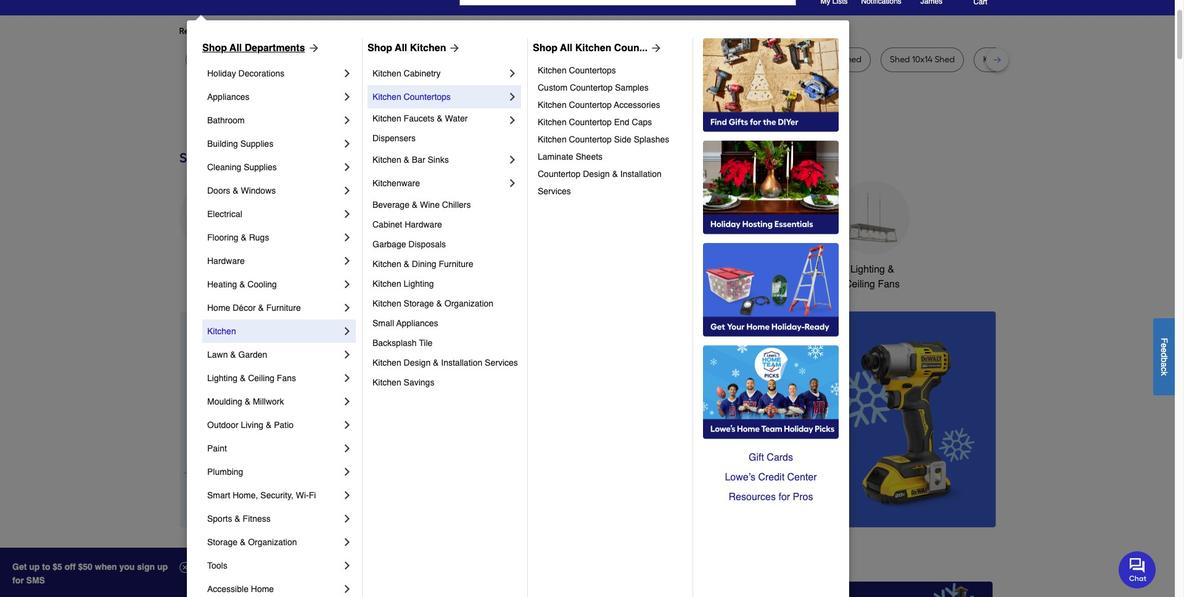 Task type: locate. For each thing, give the bounding box(es) containing it.
up left to
[[29, 562, 40, 572]]

2 arrow right image from the left
[[648, 42, 662, 54]]

accessories
[[614, 100, 660, 110]]

kitchen savings link
[[373, 373, 519, 392]]

smart home, security, wi-fi
[[207, 490, 316, 500]]

christmas
[[381, 264, 426, 275]]

1 horizontal spatial organization
[[445, 299, 493, 308]]

3 all from the left
[[560, 43, 573, 54]]

flooring & rugs
[[207, 233, 269, 242]]

more
[[316, 26, 336, 36], [179, 549, 220, 569]]

all for shop all kitchen
[[395, 43, 407, 54]]

3 shed from the left
[[890, 54, 910, 65]]

countertop down custom countertop samples at the top of the page
[[569, 100, 612, 110]]

1 vertical spatial hardware
[[207, 256, 245, 266]]

arrow right image for shop all kitchen coun...
[[648, 42, 662, 54]]

electrical
[[207, 209, 242, 219]]

recommended searches for you heading
[[179, 25, 996, 38]]

0 horizontal spatial arrow right image
[[446, 42, 461, 54]]

chevron right image for kitchen & bar sinks
[[506, 154, 519, 166]]

searches
[[240, 26, 277, 36]]

1 horizontal spatial storage
[[404, 299, 434, 308]]

supplies up the windows
[[244, 162, 277, 172]]

cabinet hardware link
[[373, 215, 519, 234]]

kitchen countertops link up custom countertop samples at the top of the page
[[538, 62, 684, 79]]

faucets for kitchen faucets & water dispensers
[[404, 113, 434, 123]]

1 horizontal spatial design
[[583, 169, 610, 179]]

kitchen countertops for kitchen countertops link to the bottom
[[373, 92, 451, 102]]

shed right 10x14
[[935, 54, 955, 65]]

you up shop all kitchen
[[401, 26, 415, 36]]

1 vertical spatial kitchen countertops link
[[373, 85, 506, 109]]

0 horizontal spatial furniture
[[266, 303, 301, 313]]

2 shop from the left
[[368, 43, 392, 54]]

2 up from the left
[[157, 562, 168, 572]]

f
[[1159, 338, 1169, 343]]

kitchen inside kitchen faucets & water dispensers
[[373, 113, 401, 123]]

1 horizontal spatial furniture
[[439, 259, 473, 269]]

1 vertical spatial faucets
[[498, 264, 533, 275]]

services inside the countertop design & installation services
[[538, 186, 571, 196]]

building supplies
[[207, 139, 273, 149]]

chevron right image for kitchen countertops
[[506, 91, 519, 103]]

2 vertical spatial appliances
[[396, 318, 438, 328]]

chevron right image for flooring & rugs
[[341, 231, 353, 244]]

all for shop all kitchen coun...
[[560, 43, 573, 54]]

supplies for building supplies
[[240, 139, 273, 149]]

arrow right image
[[305, 42, 320, 54]]

holiday decorations link
[[207, 62, 341, 85]]

1 horizontal spatial lighting
[[404, 279, 434, 289]]

recommended searches for you
[[179, 26, 306, 36]]

sheets
[[576, 152, 603, 162]]

disposals
[[409, 239, 446, 249]]

2 you from the left
[[401, 26, 415, 36]]

0 horizontal spatial decorations
[[238, 68, 285, 78]]

0 horizontal spatial countertops
[[404, 92, 451, 102]]

shop down recommended on the left of the page
[[202, 43, 227, 54]]

all up "kitchen cabinetry"
[[395, 43, 407, 54]]

design down shop 25 days of deals by category "image"
[[583, 169, 610, 179]]

home
[[780, 264, 806, 275], [207, 303, 230, 313], [251, 584, 274, 594]]

faucets
[[404, 113, 434, 123], [498, 264, 533, 275]]

1 vertical spatial countertops
[[404, 92, 451, 102]]

chevron right image for kitchenware
[[506, 177, 519, 189]]

1 vertical spatial fans
[[277, 373, 296, 383]]

chevron right image for plumbing
[[341, 466, 353, 478]]

installation inside "link"
[[441, 358, 482, 368]]

lowe's credit center
[[725, 472, 817, 483]]

f e e d b a c k
[[1159, 338, 1169, 376]]

kitchen inside "kitchen design & installation services" "link"
[[373, 358, 401, 368]]

0 horizontal spatial organization
[[248, 537, 297, 547]]

storage & organization link
[[207, 530, 341, 554]]

installation down laminate sheets link
[[620, 169, 662, 179]]

0 vertical spatial services
[[538, 186, 571, 196]]

furniture up kitchen link in the bottom left of the page
[[266, 303, 301, 313]]

installation down backsplash tile link
[[441, 358, 482, 368]]

smart for smart home
[[751, 264, 777, 275]]

0 horizontal spatial smart
[[207, 490, 230, 500]]

holiday hosting essentials. image
[[703, 141, 839, 234]]

0 horizontal spatial more
[[179, 549, 220, 569]]

up to 35 percent off select grills and accessories. image
[[736, 581, 993, 597]]

countertop up sheets
[[569, 134, 612, 144]]

scroll to item #2 element
[[664, 504, 696, 511]]

& inside button
[[888, 264, 894, 275]]

you up arrow right image
[[291, 26, 306, 36]]

2 horizontal spatial shop
[[533, 43, 558, 54]]

décor
[[233, 303, 256, 313]]

1 horizontal spatial more
[[316, 26, 336, 36]]

lowe's wishes you and your family a happy hanukkah. image
[[179, 104, 996, 135]]

shed right storage
[[842, 54, 862, 65]]

appliances down holiday
[[207, 92, 249, 102]]

0 vertical spatial lighting & ceiling fans
[[845, 264, 900, 290]]

0 vertical spatial countertops
[[569, 65, 616, 75]]

0 vertical spatial home
[[780, 264, 806, 275]]

custom countertop samples link
[[538, 79, 684, 96]]

kitchen countertop end caps link
[[538, 113, 684, 131]]

home décor & furniture
[[207, 303, 301, 313]]

0 horizontal spatial up
[[29, 562, 40, 572]]

heating
[[207, 279, 237, 289]]

design for kitchen
[[404, 358, 431, 368]]

kitchen countertop accessories
[[538, 100, 660, 110]]

0 vertical spatial design
[[583, 169, 610, 179]]

tools
[[207, 561, 227, 570]]

3 shop from the left
[[533, 43, 558, 54]]

up to 50 percent off select tools and accessories. image
[[398, 311, 996, 527]]

e up b
[[1159, 348, 1169, 352]]

sinks
[[428, 155, 449, 165]]

chevron right image for sports & fitness
[[341, 513, 353, 525]]

chevron right image for cleaning supplies
[[341, 161, 353, 173]]

1 vertical spatial bathroom
[[664, 264, 706, 275]]

0 vertical spatial bathroom
[[207, 115, 245, 125]]

1 vertical spatial supplies
[[244, 162, 277, 172]]

0 vertical spatial kitchen countertops
[[538, 65, 616, 75]]

kitchen storage & organization
[[373, 299, 493, 308]]

1 horizontal spatial lighting & ceiling fans
[[845, 264, 900, 290]]

1 up from the left
[[29, 562, 40, 572]]

lowe's home team holiday picks. image
[[703, 345, 839, 439]]

services inside "link"
[[485, 358, 518, 368]]

kitchen inside kitchen countertop side splashes link
[[538, 134, 567, 144]]

furniture down garbage disposals link
[[439, 259, 473, 269]]

kitchen countertop accessories link
[[538, 96, 684, 113]]

None search field
[[459, 0, 796, 17]]

arrow right image inside shop all kitchen coun... link
[[648, 42, 662, 54]]

supplies up cleaning supplies
[[240, 139, 273, 149]]

0 horizontal spatial ceiling
[[248, 373, 274, 383]]

design inside the countertop design & installation services
[[583, 169, 610, 179]]

moulding & millwork link
[[207, 390, 341, 413]]

bathroom button
[[648, 181, 722, 277]]

0 horizontal spatial installation
[[441, 358, 482, 368]]

1 all from the left
[[230, 43, 242, 54]]

chevron right image for accessible home
[[341, 583, 353, 595]]

quikrete
[[583, 54, 616, 65]]

1 horizontal spatial installation
[[620, 169, 662, 179]]

1 vertical spatial lighting & ceiling fans
[[207, 373, 296, 383]]

1 horizontal spatial bathroom
[[664, 264, 706, 275]]

0 vertical spatial furniture
[[439, 259, 473, 269]]

organization
[[445, 299, 493, 308], [248, 537, 297, 547]]

0 vertical spatial supplies
[[240, 139, 273, 149]]

kitchen inside shop all kitchen link
[[410, 43, 446, 54]]

bathroom link
[[207, 109, 341, 132]]

shop all departments
[[202, 43, 305, 54]]

board
[[673, 54, 697, 65]]

small appliances
[[373, 318, 438, 328]]

1 vertical spatial lighting
[[404, 279, 434, 289]]

all down recommended searches for you heading
[[560, 43, 573, 54]]

center
[[787, 472, 817, 483]]

1 vertical spatial ceiling
[[248, 373, 274, 383]]

outdoor living & patio
[[207, 420, 294, 430]]

get up to 2 free select tools or batteries when you buy 1 with select purchases. image
[[182, 581, 439, 597]]

1 horizontal spatial ceiling
[[845, 279, 875, 290]]

0 horizontal spatial design
[[404, 358, 431, 368]]

appliances inside button
[[192, 264, 240, 275]]

off
[[65, 562, 76, 572]]

up right sign
[[157, 562, 168, 572]]

1 horizontal spatial smart
[[751, 264, 777, 275]]

1 horizontal spatial home
[[251, 584, 274, 594]]

chevron right image
[[506, 67, 519, 80], [341, 91, 353, 103], [506, 91, 519, 103], [341, 138, 353, 150], [506, 177, 519, 189], [341, 184, 353, 197], [341, 278, 353, 290], [341, 302, 353, 314], [341, 325, 353, 337], [341, 372, 353, 384], [341, 489, 353, 501], [341, 513, 353, 525], [341, 583, 353, 595]]

design inside "link"
[[404, 358, 431, 368]]

lighting inside lighting & ceiling fans link
[[207, 373, 237, 383]]

outdoor
[[207, 420, 238, 430]]

1 you from the left
[[291, 26, 306, 36]]

for up shop all kitchen
[[388, 26, 399, 36]]

you for recommended searches for you
[[291, 26, 306, 36]]

smart inside button
[[751, 264, 777, 275]]

0 horizontal spatial you
[[291, 26, 306, 36]]

smart for smart home, security, wi-fi
[[207, 490, 230, 500]]

kitchen countertops link up water
[[373, 85, 506, 109]]

hardware down beverage & wine chillers
[[405, 220, 442, 229]]

2 shed from the left
[[842, 54, 862, 65]]

shed for shed outdoor storage
[[725, 54, 745, 65]]

more for more great deals
[[179, 549, 220, 569]]

1 horizontal spatial all
[[395, 43, 407, 54]]

1 vertical spatial storage
[[207, 537, 237, 547]]

services down backsplash tile link
[[485, 358, 518, 368]]

e up d
[[1159, 343, 1169, 348]]

services for kitchen design & installation services
[[485, 358, 518, 368]]

organization up 'small appliances' link on the left bottom of the page
[[445, 299, 493, 308]]

kitchen countertops for kitchen countertops link to the right
[[538, 65, 616, 75]]

shed left 10x14
[[890, 54, 910, 65]]

arrow right image inside shop all kitchen link
[[446, 42, 461, 54]]

storage inside kitchen storage & organization link
[[404, 299, 434, 308]]

lowe's credit center link
[[703, 467, 839, 487]]

1 shop from the left
[[202, 43, 227, 54]]

kitchen countertop end caps
[[538, 117, 652, 127]]

1 horizontal spatial hardware
[[405, 220, 442, 229]]

shop all kitchen link
[[368, 41, 461, 56]]

bathroom inside bathroom "button"
[[664, 264, 706, 275]]

decorations down shop all departments link on the top of page
[[238, 68, 285, 78]]

flooring
[[207, 233, 238, 242]]

supplies for cleaning supplies
[[244, 162, 277, 172]]

1 vertical spatial more
[[179, 549, 220, 569]]

0 horizontal spatial kitchen countertops link
[[373, 85, 506, 109]]

0 vertical spatial kitchen countertops link
[[538, 62, 684, 79]]

storage
[[782, 54, 813, 65]]

countertops for kitchen countertops link to the bottom
[[404, 92, 451, 102]]

1 horizontal spatial countertops
[[569, 65, 616, 75]]

0 vertical spatial more
[[316, 26, 336, 36]]

lowe's
[[725, 472, 756, 483]]

1 shed from the left
[[725, 54, 745, 65]]

countertop
[[570, 83, 613, 93], [569, 100, 612, 110], [569, 117, 612, 127], [569, 134, 612, 144], [538, 169, 581, 179]]

countertop down laminate
[[538, 169, 581, 179]]

decorations
[[238, 68, 285, 78], [377, 279, 430, 290]]

countertop down kitchen countertop accessories at the top
[[569, 117, 612, 127]]

chevron right image for appliances
[[341, 91, 353, 103]]

kitchen countertops down "kitchen cabinetry"
[[373, 92, 451, 102]]

1 vertical spatial furniture
[[266, 303, 301, 313]]

0 horizontal spatial shop
[[202, 43, 227, 54]]

0 horizontal spatial bathroom
[[207, 115, 245, 125]]

1 vertical spatial decorations
[[377, 279, 430, 290]]

for inside get up to $5 off $50 when you sign up for sms
[[12, 575, 24, 585]]

shed for shed
[[842, 54, 862, 65]]

christmas decorations button
[[367, 181, 441, 292]]

more for more suggestions for you
[[316, 26, 336, 36]]

custom
[[538, 83, 568, 93]]

savings
[[404, 377, 434, 387]]

f e e d b a c k button
[[1153, 318, 1175, 395]]

1 e from the top
[[1159, 343, 1169, 348]]

1 horizontal spatial faucets
[[498, 264, 533, 275]]

2 vertical spatial home
[[251, 584, 274, 594]]

chevron right image for bathroom
[[341, 114, 353, 126]]

1 vertical spatial kitchen countertops
[[373, 92, 451, 102]]

supplies
[[240, 139, 273, 149], [244, 162, 277, 172]]

chevron right image
[[341, 67, 353, 80], [341, 114, 353, 126], [506, 114, 519, 126], [506, 154, 519, 166], [341, 161, 353, 173], [341, 208, 353, 220], [341, 231, 353, 244], [341, 255, 353, 267], [341, 348, 353, 361], [341, 395, 353, 408], [341, 419, 353, 431], [341, 442, 353, 455], [341, 466, 353, 478], [341, 536, 353, 548], [341, 559, 353, 572]]

more inside more suggestions for you link
[[316, 26, 336, 36]]

0 horizontal spatial faucets
[[404, 113, 434, 123]]

accessible home link
[[207, 577, 341, 597]]

chevron right image for building supplies
[[341, 138, 353, 150]]

kitchenware link
[[373, 171, 506, 195]]

2 vertical spatial lighting
[[207, 373, 237, 383]]

0 vertical spatial decorations
[[238, 68, 285, 78]]

shop for shop all kitchen
[[368, 43, 392, 54]]

kitchen & dining furniture link
[[373, 254, 519, 274]]

shop 25 days of deals by category image
[[179, 147, 996, 168]]

0 vertical spatial fans
[[878, 279, 900, 290]]

storage up small appliances
[[404, 299, 434, 308]]

all for shop all departments
[[230, 43, 242, 54]]

1 horizontal spatial arrow right image
[[648, 42, 662, 54]]

outdoor living & patio link
[[207, 413, 341, 437]]

lighting & ceiling fans inside button
[[845, 264, 900, 290]]

1 vertical spatial design
[[404, 358, 431, 368]]

appliances up tile
[[396, 318, 438, 328]]

bathroom
[[207, 115, 245, 125], [664, 264, 706, 275]]

faucets inside kitchen faucets & water dispensers
[[404, 113, 434, 123]]

storage
[[404, 299, 434, 308], [207, 537, 237, 547]]

more up accessible
[[179, 549, 220, 569]]

0 vertical spatial smart
[[751, 264, 777, 275]]

backsplash tile link
[[373, 333, 519, 353]]

doors & windows
[[207, 186, 276, 196]]

1 horizontal spatial decorations
[[377, 279, 430, 290]]

0 horizontal spatial kitchen countertops
[[373, 92, 451, 102]]

&
[[437, 113, 443, 123], [404, 155, 409, 165], [612, 169, 618, 179], [233, 186, 238, 196], [412, 200, 418, 210], [241, 233, 247, 242], [404, 259, 409, 269], [888, 264, 894, 275], [239, 279, 245, 289], [436, 299, 442, 308], [258, 303, 264, 313], [230, 350, 236, 360], [433, 358, 439, 368], [240, 373, 246, 383], [245, 397, 250, 406], [266, 420, 272, 430], [235, 514, 240, 524], [240, 537, 246, 547]]

shed left outdoor
[[725, 54, 745, 65]]

d
[[1159, 352, 1169, 357]]

0 horizontal spatial services
[[485, 358, 518, 368]]

faucets inside button
[[498, 264, 533, 275]]

decorations inside button
[[377, 279, 430, 290]]

0 horizontal spatial lighting & ceiling fans
[[207, 373, 296, 383]]

lighting inside kitchen lighting link
[[404, 279, 434, 289]]

countertops
[[569, 65, 616, 75], [404, 92, 451, 102]]

1 horizontal spatial services
[[538, 186, 571, 196]]

shop for shop all departments
[[202, 43, 227, 54]]

appliances
[[207, 92, 249, 102], [192, 264, 240, 275], [396, 318, 438, 328]]

installation inside the countertop design & installation services
[[620, 169, 662, 179]]

home for smart home
[[780, 264, 806, 275]]

more up arrow right image
[[316, 26, 336, 36]]

cabinetry
[[404, 68, 441, 78]]

1 vertical spatial home
[[207, 303, 230, 313]]

countertop for accessories
[[569, 100, 612, 110]]

& inside kitchen faucets & water dispensers
[[437, 113, 443, 123]]

home inside button
[[780, 264, 806, 275]]

countertops down "quikrete"
[[569, 65, 616, 75]]

appliances up heating
[[192, 264, 240, 275]]

0 horizontal spatial all
[[230, 43, 242, 54]]

home for accessible home
[[251, 584, 274, 594]]

storage down sports
[[207, 537, 237, 547]]

arrow right image left board
[[648, 42, 662, 54]]

chevron right image for kitchen cabinetry
[[506, 67, 519, 80]]

1 horizontal spatial fans
[[878, 279, 900, 290]]

1 arrow right image from the left
[[446, 42, 461, 54]]

kitchen cabinetry link
[[373, 62, 506, 85]]

decorations for holiday
[[238, 68, 285, 78]]

1 horizontal spatial you
[[401, 26, 415, 36]]

kitchen link
[[207, 319, 341, 343]]

1 vertical spatial smart
[[207, 490, 230, 500]]

0 vertical spatial storage
[[404, 299, 434, 308]]

shop down more suggestions for you link
[[368, 43, 392, 54]]

christmas decorations
[[377, 264, 430, 290]]

arrow right image
[[446, 42, 461, 54], [648, 42, 662, 54]]

0 vertical spatial ceiling
[[845, 279, 875, 290]]

all down recommended searches for you
[[230, 43, 242, 54]]

chevron right image for holiday decorations
[[341, 67, 353, 80]]

cleaning supplies link
[[207, 155, 341, 179]]

arrow right image up kitchen cabinetry link
[[446, 42, 461, 54]]

paint link
[[207, 437, 341, 460]]

bathroom inside 'bathroom' link
[[207, 115, 245, 125]]

shop up toilet
[[533, 43, 558, 54]]

smart home button
[[742, 181, 816, 277]]

2 horizontal spatial home
[[780, 264, 806, 275]]

organization down sports & fitness link
[[248, 537, 297, 547]]

0 vertical spatial lighting
[[850, 264, 885, 275]]

decorations down christmas
[[377, 279, 430, 290]]

0 horizontal spatial lighting
[[207, 373, 237, 383]]

0 horizontal spatial home
[[207, 303, 230, 313]]

1 vertical spatial appliances
[[192, 264, 240, 275]]

sports & fitness
[[207, 514, 271, 524]]

installation
[[620, 169, 662, 179], [441, 358, 482, 368]]

kitchen inside kitchen savings link
[[373, 377, 401, 387]]

2 all from the left
[[395, 43, 407, 54]]

countertop up kitchen countertop accessories at the top
[[570, 83, 613, 93]]

design for countertop
[[583, 169, 610, 179]]

1 horizontal spatial up
[[157, 562, 168, 572]]

k
[[1159, 371, 1169, 376]]

recommended
[[179, 26, 239, 36]]

0 vertical spatial organization
[[445, 299, 493, 308]]

2 horizontal spatial all
[[560, 43, 573, 54]]

shed
[[725, 54, 745, 65], [842, 54, 862, 65], [890, 54, 910, 65], [935, 54, 955, 65]]

services down laminate
[[538, 186, 571, 196]]

1 vertical spatial services
[[485, 358, 518, 368]]

countertops down cabinetry
[[404, 92, 451, 102]]

0 vertical spatial installation
[[620, 169, 662, 179]]

kitchen inside kitchen & dining furniture link
[[373, 259, 401, 269]]

design up savings on the bottom left of the page
[[404, 358, 431, 368]]

2 horizontal spatial lighting
[[850, 264, 885, 275]]

hardware down flooring
[[207, 256, 245, 266]]

1 vertical spatial installation
[[441, 358, 482, 368]]

chevron right image for tools
[[341, 559, 353, 572]]

0 vertical spatial faucets
[[404, 113, 434, 123]]

countertop for side
[[569, 134, 612, 144]]

25 days of deals. don't miss deals every day. same-day delivery on in-stock orders placed by 2 p m. image
[[179, 311, 378, 527]]

heating & cooling link
[[207, 273, 341, 296]]

1 horizontal spatial shop
[[368, 43, 392, 54]]

chevron right image for kitchen
[[341, 325, 353, 337]]

find gifts for the diyer. image
[[703, 38, 839, 132]]

for down get
[[12, 575, 24, 585]]

1 horizontal spatial kitchen countertops
[[538, 65, 616, 75]]

kitchen countertops up custom countertop samples at the top of the page
[[538, 65, 616, 75]]

0 horizontal spatial storage
[[207, 537, 237, 547]]



Task type: describe. For each thing, give the bounding box(es) containing it.
doors
[[207, 186, 230, 196]]

tools link
[[207, 554, 341, 577]]

installation for countertop design & installation services
[[620, 169, 662, 179]]

appliances link
[[207, 85, 341, 109]]

chevron right image for doors & windows
[[341, 184, 353, 197]]

kitchen lighting
[[373, 279, 434, 289]]

fi
[[309, 490, 316, 500]]

laminate sheets
[[538, 152, 603, 162]]

countertop for end
[[569, 117, 612, 127]]

small
[[373, 318, 394, 328]]

backsplash
[[373, 338, 417, 348]]

suggestions
[[338, 26, 386, 36]]

holiday decorations
[[207, 68, 285, 78]]

kitchen design & installation services link
[[373, 353, 519, 373]]

credit
[[758, 472, 785, 483]]

kitchen inside kitchen lighting link
[[373, 279, 401, 289]]

$50
[[78, 562, 92, 572]]

decorations for christmas
[[377, 279, 430, 290]]

chevron right image for smart home, security, wi-fi
[[341, 489, 353, 501]]

deals
[[275, 549, 321, 569]]

resources for pros link
[[703, 487, 839, 507]]

kitchen inside kitchen storage & organization link
[[373, 299, 401, 308]]

0 vertical spatial appliances
[[207, 92, 249, 102]]

chevron right image for home décor & furniture
[[341, 302, 353, 314]]

kitchen design & installation services
[[373, 358, 518, 368]]

cabinet
[[373, 220, 402, 229]]

kitchen countertop side splashes
[[538, 134, 669, 144]]

wi-
[[296, 490, 309, 500]]

chevron right image for heating & cooling
[[341, 278, 353, 290]]

gift cards
[[749, 452, 793, 463]]

fans inside lighting & ceiling fans
[[878, 279, 900, 290]]

shed 10x14 shed
[[890, 54, 955, 65]]

arrow right image for shop all kitchen
[[446, 42, 461, 54]]

kitchen faucets & water dispensers link
[[373, 109, 506, 148]]

chevron right image for electrical
[[341, 208, 353, 220]]

furniture for home décor & furniture
[[266, 303, 301, 313]]

0 vertical spatial hardware
[[405, 220, 442, 229]]

kitchen inside "kitchen faucets" button
[[462, 264, 495, 275]]

kitchen cabinetry
[[373, 68, 441, 78]]

departments
[[245, 43, 305, 54]]

kitchen inside 'kitchen countertop end caps' link
[[538, 117, 567, 127]]

more great deals
[[179, 549, 321, 569]]

10x14
[[912, 54, 933, 65]]

lighting & ceiling fans link
[[207, 366, 341, 390]]

windows
[[241, 186, 276, 196]]

services for countertop design & installation services
[[538, 186, 571, 196]]

kitchen inside kitchen link
[[207, 326, 236, 336]]

furniture for kitchen & dining furniture
[[439, 259, 473, 269]]

appliances button
[[179, 181, 253, 277]]

cabinet hardware
[[373, 220, 442, 229]]

doors & windows link
[[207, 179, 341, 202]]

chevron right image for lawn & garden
[[341, 348, 353, 361]]

countertop inside the countertop design & installation services
[[538, 169, 581, 179]]

chevron right image for storage & organization
[[341, 536, 353, 548]]

chevron right image for kitchen faucets & water dispensers
[[506, 114, 519, 126]]

kitchen inside kitchen cabinetry link
[[373, 68, 401, 78]]

$5
[[53, 562, 62, 572]]

home,
[[233, 490, 258, 500]]

small appliances link
[[373, 313, 519, 333]]

coun...
[[614, 43, 648, 54]]

shed outdoor storage
[[725, 54, 813, 65]]

accessible home
[[207, 584, 274, 594]]

hardie
[[645, 54, 671, 65]]

0 horizontal spatial fans
[[277, 373, 296, 383]]

kitchen faucets
[[462, 264, 533, 275]]

kitchen & bar sinks
[[373, 155, 449, 165]]

plumbing
[[207, 467, 243, 477]]

moulding & millwork
[[207, 397, 284, 406]]

you for more suggestions for you
[[401, 26, 415, 36]]

shop for shop all kitchen coun...
[[533, 43, 558, 54]]

storage inside storage & organization link
[[207, 537, 237, 547]]

for left pros
[[779, 492, 790, 503]]

dispensers
[[373, 133, 416, 143]]

cleaning supplies
[[207, 162, 277, 172]]

gift cards link
[[703, 448, 839, 467]]

home décor & furniture link
[[207, 296, 341, 319]]

4 shed from the left
[[935, 54, 955, 65]]

sports
[[207, 514, 232, 524]]

Search Query text field
[[460, 0, 740, 5]]

you
[[119, 562, 135, 572]]

shed for shed 10x14 shed
[[890, 54, 910, 65]]

shop all departments link
[[202, 41, 320, 56]]

for up departments
[[278, 26, 290, 36]]

lawn
[[207, 350, 228, 360]]

laminate
[[538, 152, 573, 162]]

kitchen inside kitchen countertop accessories link
[[538, 100, 567, 110]]

great
[[225, 549, 270, 569]]

1 horizontal spatial kitchen countertops link
[[538, 62, 684, 79]]

when
[[95, 562, 117, 572]]

building
[[207, 139, 238, 149]]

side
[[614, 134, 631, 144]]

gift
[[749, 452, 764, 463]]

installation for kitchen design & installation services
[[441, 358, 482, 368]]

end
[[614, 117, 629, 127]]

living
[[241, 420, 263, 430]]

chevron right image for hardware
[[341, 255, 353, 267]]

garbage
[[373, 239, 406, 249]]

paint
[[207, 443, 227, 453]]

beverage & wine chillers link
[[373, 195, 519, 215]]

1 vertical spatial organization
[[248, 537, 297, 547]]

get your home holiday-ready. image
[[703, 243, 839, 337]]

outdoor
[[747, 54, 780, 65]]

garbage disposals link
[[373, 234, 519, 254]]

kitchen & bar sinks link
[[373, 148, 506, 171]]

chevron right image for lighting & ceiling fans
[[341, 372, 353, 384]]

lawn & garden
[[207, 350, 267, 360]]

& inside the countertop design & installation services
[[612, 169, 618, 179]]

chevron right image for paint
[[341, 442, 353, 455]]

countertops for kitchen countertops link to the right
[[569, 65, 616, 75]]

kitchen faucets & water dispensers
[[373, 113, 470, 143]]

kitchen & dining furniture
[[373, 259, 473, 269]]

lighting & ceiling fans button
[[835, 181, 909, 292]]

splashes
[[634, 134, 669, 144]]

accessible
[[207, 584, 249, 594]]

sign
[[137, 562, 155, 572]]

kitchen faucets button
[[460, 181, 534, 277]]

2 e from the top
[[1159, 348, 1169, 352]]

kitchen inside kitchen & bar sinks "link"
[[373, 155, 401, 165]]

ceiling inside lighting & ceiling fans
[[845, 279, 875, 290]]

faucets for kitchen faucets
[[498, 264, 533, 275]]

get
[[12, 562, 27, 572]]

beverage
[[373, 200, 409, 210]]

up to 25 percent off select small appliances. image
[[459, 581, 716, 597]]

countertop for samples
[[570, 83, 613, 93]]

kitchen inside shop all kitchen coun... link
[[575, 43, 611, 54]]

plumbing link
[[207, 460, 341, 484]]

electrical link
[[207, 202, 341, 226]]

chevron right image for moulding & millwork
[[341, 395, 353, 408]]

kitchenware
[[373, 178, 420, 188]]

kitchen countertop side splashes link
[[538, 131, 684, 148]]

chat invite button image
[[1119, 551, 1156, 588]]

lighting inside 'lighting & ceiling fans' button
[[850, 264, 885, 275]]

chevron right image for outdoor living & patio
[[341, 419, 353, 431]]

resources for pros
[[729, 492, 813, 503]]

a
[[1159, 362, 1169, 367]]

garbage disposals
[[373, 239, 446, 249]]

pros
[[793, 492, 813, 503]]

0 horizontal spatial hardware
[[207, 256, 245, 266]]

smart home
[[751, 264, 806, 275]]



Task type: vqa. For each thing, say whether or not it's contained in the screenshot.
disposal inside the BUTTON
no



